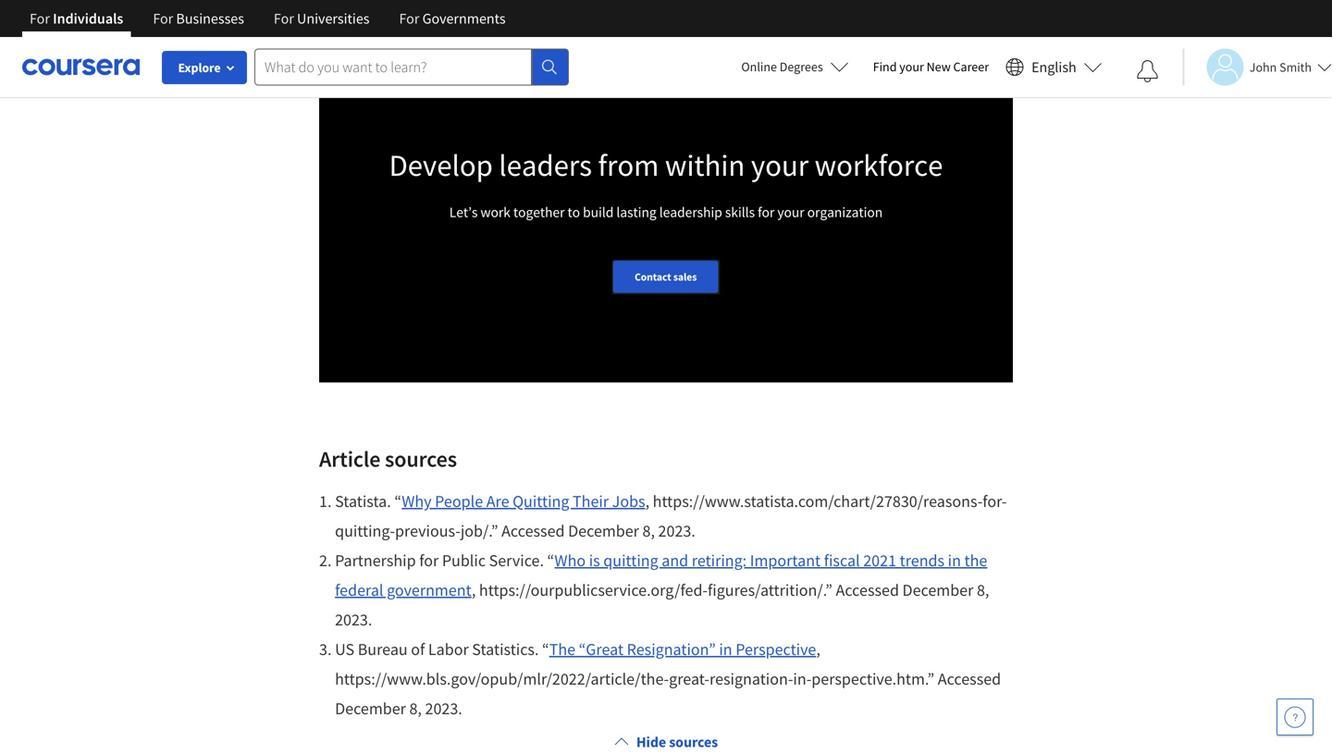 Task type: describe. For each thing, give the bounding box(es) containing it.
hide sources button
[[607, 724, 726, 754]]

trends
[[900, 550, 945, 571]]

your
[[900, 58, 924, 75]]

online degrees
[[742, 58, 823, 75]]

article sources
[[319, 445, 457, 473]]

statista. " why people are quitting their jobs
[[335, 491, 645, 512]]

in-
[[793, 669, 812, 689]]

figures/attrition/."
[[708, 580, 833, 601]]

2021
[[864, 550, 897, 571]]

degrees
[[780, 58, 823, 75]]

public
[[442, 550, 486, 571]]

december inside , https://ourpublicservice.org/fed-figures/attrition/." accessed december 8, 2023.
[[903, 580, 974, 601]]

8, for the "great resignation" in perspective
[[409, 698, 422, 719]]

bureau
[[358, 639, 408, 660]]

who
[[555, 550, 586, 571]]

, for the
[[816, 639, 821, 660]]

and
[[662, 550, 689, 571]]

previous-
[[395, 521, 461, 541]]

who is quitting and retiring: important fiscal 2021 trends in the federal government link
[[335, 550, 988, 601]]

is
[[589, 550, 600, 571]]

online degrees button
[[727, 46, 864, 87]]

december for perspective.htm."
[[335, 698, 406, 719]]

fiscal
[[824, 550, 860, 571]]

people
[[435, 491, 483, 512]]

in for the
[[948, 550, 961, 571]]

who is quitting and retiring: important fiscal 2021 trends in the federal government
[[335, 550, 988, 601]]

2 vertical spatial "
[[542, 639, 549, 660]]

december for job/."
[[568, 521, 639, 541]]

labor
[[428, 639, 469, 660]]

8, for why people are quitting their jobs
[[643, 521, 655, 541]]

perspective.htm."
[[812, 669, 935, 689]]

for governments
[[399, 9, 506, 28]]

individuals
[[53, 9, 123, 28]]

perspective
[[736, 639, 816, 660]]

the
[[549, 639, 576, 660]]

for for universities
[[274, 9, 294, 28]]

hide sources
[[636, 733, 718, 751]]

for universities
[[274, 9, 370, 28]]

job/."
[[461, 521, 498, 541]]

quitting
[[604, 550, 659, 571]]

jobs
[[612, 491, 645, 512]]

the "great resignation" in perspective link
[[549, 639, 816, 660]]

0 vertical spatial "
[[395, 491, 402, 512]]

sources for article sources
[[385, 445, 457, 473]]

find your new career link
[[864, 56, 999, 79]]

accessed inside , https://ourpublicservice.org/fed-figures/attrition/." accessed december 8, 2023.
[[836, 580, 899, 601]]

important
[[750, 550, 821, 571]]

3
[[319, 639, 328, 660]]

retiring:
[[692, 550, 747, 571]]

of
[[411, 639, 425, 660]]

https://ourpublicservice.org/fed-
[[479, 580, 708, 601]]

, https://www.bls.gov/opub/mlr/2022/article/the-great-resignation-in-perspective.htm." accessed december 8, 2023.
[[335, 639, 1001, 719]]

online
[[742, 58, 777, 75]]

. for 1
[[328, 491, 332, 512]]

https://www.statista.com/chart/27830/reasons-
[[653, 491, 983, 512]]

us bureau of labor statistics. " the "great resignation" in perspective
[[335, 639, 816, 660]]

explore button
[[162, 51, 247, 84]]

great-
[[669, 669, 710, 689]]

1 vertical spatial "
[[547, 550, 555, 571]]

show notifications image
[[1137, 60, 1159, 82]]

2 .
[[319, 550, 335, 571]]

for for governments
[[399, 9, 420, 28]]



Task type: vqa. For each thing, say whether or not it's contained in the screenshot.
, within , https://ourpublicservice.org/fed-figures/attrition/." Accessed December 8, 2023.
yes



Task type: locate. For each thing, give the bounding box(es) containing it.
1 for from the left
[[30, 9, 50, 28]]

0 horizontal spatial 2023.
[[335, 609, 372, 630]]

list
[[319, 487, 1013, 724]]

1 vertical spatial .
[[328, 550, 332, 571]]

john smith
[[1250, 59, 1312, 75]]

3 list item from the top
[[319, 635, 1013, 724]]

for for individuals
[[30, 9, 50, 28]]

sources right hide
[[669, 733, 718, 751]]

What do you want to learn? text field
[[254, 49, 532, 86]]

accessed
[[502, 521, 565, 541], [836, 580, 899, 601], [938, 669, 1001, 689]]

" right the statista.
[[395, 491, 402, 512]]

1 . from the top
[[328, 491, 332, 512]]

2 vertical spatial 2023.
[[425, 698, 462, 719]]

, inside , https://ourpublicservice.org/fed-figures/attrition/." accessed december 8, 2023.
[[472, 580, 476, 601]]

the
[[965, 550, 988, 571]]

accessed for job/."
[[502, 521, 565, 541]]

december up is
[[568, 521, 639, 541]]

. left us
[[328, 639, 332, 660]]

1 vertical spatial december
[[903, 580, 974, 601]]

for left 'universities'
[[274, 9, 294, 28]]

2023. down labor
[[425, 698, 462, 719]]

2 horizontal spatial ,
[[816, 639, 821, 660]]

2 horizontal spatial december
[[903, 580, 974, 601]]

for-
[[983, 491, 1007, 512]]

sources inside hide sources dropdown button
[[669, 733, 718, 751]]

1 horizontal spatial ,
[[645, 491, 650, 512]]

3 for from the left
[[274, 9, 294, 28]]

"great
[[579, 639, 624, 660]]

for businesses
[[153, 9, 244, 28]]

8, up quitting
[[643, 521, 655, 541]]

statistics.
[[472, 639, 539, 660]]

coursera image
[[22, 52, 140, 82]]

2023. up and
[[658, 521, 696, 541]]

why people are quitting their jobs link
[[402, 491, 645, 512]]

in left the 'the'
[[948, 550, 961, 571]]

banner navigation
[[15, 0, 521, 37]]

december
[[568, 521, 639, 541], [903, 580, 974, 601], [335, 698, 406, 719]]

1 vertical spatial 2023.
[[335, 609, 372, 630]]

us
[[335, 639, 355, 660]]

governments
[[423, 9, 506, 28]]

partnership for public service. "
[[335, 550, 555, 571]]

1 vertical spatial accessed
[[836, 580, 899, 601]]

their
[[573, 491, 609, 512]]

, https://ourpublicservice.org/fed-figures/attrition/." accessed december 8, 2023.
[[335, 580, 990, 630]]

2 vertical spatial 8,
[[409, 698, 422, 719]]

2 . from the top
[[328, 550, 332, 571]]

, right their
[[645, 491, 650, 512]]

accessed for perspective.htm."
[[938, 669, 1001, 689]]

john
[[1250, 59, 1277, 75]]

government
[[387, 580, 472, 601]]

2
[[319, 550, 328, 571]]

are
[[486, 491, 509, 512]]

4 for from the left
[[399, 9, 420, 28]]

0 horizontal spatial december
[[335, 698, 406, 719]]

service.
[[489, 550, 544, 571]]

help center image
[[1284, 706, 1307, 728]]

0 vertical spatial december
[[568, 521, 639, 541]]

new
[[927, 58, 951, 75]]

8, inside , https://ourpublicservice.org/fed-figures/attrition/." accessed december 8, 2023.
[[977, 580, 990, 601]]

0 vertical spatial 8,
[[643, 521, 655, 541]]

in
[[948, 550, 961, 571], [719, 639, 733, 660]]

december down bureau
[[335, 698, 406, 719]]

resignation"
[[627, 639, 716, 660]]

resignation-
[[710, 669, 793, 689]]

3 . from the top
[[328, 639, 332, 660]]

2023. down federal
[[335, 609, 372, 630]]

2 vertical spatial accessed
[[938, 669, 1001, 689]]

sources for hide sources
[[669, 733, 718, 751]]

, down the public
[[472, 580, 476, 601]]

english
[[1032, 58, 1077, 76]]

2023. inside , https://www.bls.gov/opub/mlr/2022/article/the-great-resignation-in-perspective.htm." accessed december 8, 2023.
[[425, 698, 462, 719]]

0 vertical spatial sources
[[385, 445, 457, 473]]

, inside , https://www.statista.com/chart/27830/reasons-for- quitting-previous-job/." accessed december 8, 2023.
[[645, 491, 650, 512]]

2 list item from the top
[[319, 546, 1013, 635]]

explore
[[178, 59, 221, 76]]

1 vertical spatial sources
[[669, 733, 718, 751]]

sources
[[385, 445, 457, 473], [669, 733, 718, 751]]

3 .
[[319, 639, 335, 660]]

0 horizontal spatial 8,
[[409, 698, 422, 719]]

list item
[[319, 487, 1013, 546], [319, 546, 1013, 635], [319, 635, 1013, 724]]

 image
[[319, 82, 1013, 383]]

8,
[[643, 521, 655, 541], [977, 580, 990, 601], [409, 698, 422, 719]]

2 for from the left
[[153, 9, 173, 28]]

, up perspective.htm." at the bottom of page
[[816, 639, 821, 660]]

0 horizontal spatial sources
[[385, 445, 457, 473]]

8, inside , https://www.statista.com/chart/27830/reasons-for- quitting-previous-job/." accessed december 8, 2023.
[[643, 521, 655, 541]]

career
[[954, 58, 989, 75]]

. left partnership on the left bottom of page
[[328, 550, 332, 571]]

in for perspective
[[719, 639, 733, 660]]

list item containing 3
[[319, 635, 1013, 724]]

1 vertical spatial ,
[[472, 580, 476, 601]]

in inside who is quitting and retiring: important fiscal 2021 trends in the federal government
[[948, 550, 961, 571]]

, https://www.statista.com/chart/27830/reasons-for- quitting-previous-job/." accessed december 8, 2023.
[[335, 491, 1007, 541]]

2023. for us bureau of labor statistics. " the "great resignation" in perspective
[[425, 698, 462, 719]]

businesses
[[176, 9, 244, 28]]

for up what do you want to learn? text field
[[399, 9, 420, 28]]

0 vertical spatial accessed
[[502, 521, 565, 541]]

quitting-
[[335, 521, 395, 541]]

list item containing 2
[[319, 546, 1013, 635]]

https://www.bls.gov/opub/mlr/2022/article/the-
[[335, 669, 669, 689]]

federal
[[335, 580, 384, 601]]

list containing 1
[[319, 487, 1013, 724]]

1 horizontal spatial sources
[[669, 733, 718, 751]]

1 vertical spatial 8,
[[977, 580, 990, 601]]

0 vertical spatial in
[[948, 550, 961, 571]]

0 horizontal spatial in
[[719, 639, 733, 660]]

find
[[873, 58, 897, 75]]

.
[[328, 491, 332, 512], [328, 550, 332, 571], [328, 639, 332, 660]]

why
[[402, 491, 432, 512]]

2 horizontal spatial 2023.
[[658, 521, 696, 541]]

2023. for statista. " why people are quitting their jobs
[[658, 521, 696, 541]]

english button
[[999, 37, 1110, 97]]

article
[[319, 445, 381, 473]]

statista.
[[335, 491, 391, 512]]

1
[[319, 491, 328, 512]]

0 vertical spatial 2023.
[[658, 521, 696, 541]]

. for 2
[[328, 550, 332, 571]]

2 vertical spatial .
[[328, 639, 332, 660]]

0 vertical spatial ,
[[645, 491, 650, 512]]

2023. inside , https://www.statista.com/chart/27830/reasons-for- quitting-previous-job/." accessed december 8, 2023.
[[658, 521, 696, 541]]

1 horizontal spatial 8,
[[643, 521, 655, 541]]

2023.
[[658, 521, 696, 541], [335, 609, 372, 630], [425, 698, 462, 719]]

partnership
[[335, 550, 416, 571]]

, for their
[[645, 491, 650, 512]]

list item containing 1
[[319, 487, 1013, 546]]

0 vertical spatial .
[[328, 491, 332, 512]]

2 horizontal spatial accessed
[[938, 669, 1001, 689]]

" right statistics.
[[542, 639, 549, 660]]

8, down the 'the'
[[977, 580, 990, 601]]

hide
[[636, 733, 666, 751]]

accessed inside , https://www.statista.com/chart/27830/reasons-for- quitting-previous-job/." accessed december 8, 2023.
[[502, 521, 565, 541]]

, inside , https://www.bls.gov/opub/mlr/2022/article/the-great-resignation-in-perspective.htm." accessed december 8, 2023.
[[816, 639, 821, 660]]

2 horizontal spatial 8,
[[977, 580, 990, 601]]

2 vertical spatial december
[[335, 698, 406, 719]]

2 vertical spatial ,
[[816, 639, 821, 660]]

" right service.
[[547, 550, 555, 571]]

for left businesses
[[153, 9, 173, 28]]

smith
[[1280, 59, 1312, 75]]

december inside , https://www.bls.gov/opub/mlr/2022/article/the-great-resignation-in-perspective.htm." accessed december 8, 2023.
[[335, 698, 406, 719]]

1 horizontal spatial december
[[568, 521, 639, 541]]

for
[[419, 550, 439, 571]]

for for businesses
[[153, 9, 173, 28]]

for individuals
[[30, 9, 123, 28]]

for left 'individuals'
[[30, 9, 50, 28]]

1 horizontal spatial in
[[948, 550, 961, 571]]

1 list item from the top
[[319, 487, 1013, 546]]

december down trends
[[903, 580, 974, 601]]

1 horizontal spatial 2023.
[[425, 698, 462, 719]]

for
[[30, 9, 50, 28], [153, 9, 173, 28], [274, 9, 294, 28], [399, 9, 420, 28]]

None search field
[[254, 49, 569, 86]]

1 horizontal spatial accessed
[[836, 580, 899, 601]]

. left the statista.
[[328, 491, 332, 512]]

1 .
[[319, 491, 335, 512]]

sources up why
[[385, 445, 457, 473]]

in up "resignation-" at the right of the page
[[719, 639, 733, 660]]

2023. inside , https://ourpublicservice.org/fed-figures/attrition/." accessed december 8, 2023.
[[335, 609, 372, 630]]

,
[[645, 491, 650, 512], [472, 580, 476, 601], [816, 639, 821, 660]]

8, inside , https://www.bls.gov/opub/mlr/2022/article/the-great-resignation-in-perspective.htm." accessed december 8, 2023.
[[409, 698, 422, 719]]

"
[[395, 491, 402, 512], [547, 550, 555, 571], [542, 639, 549, 660]]

find your new career
[[873, 58, 989, 75]]

accessed inside , https://www.bls.gov/opub/mlr/2022/article/the-great-resignation-in-perspective.htm." accessed december 8, 2023.
[[938, 669, 1001, 689]]

quitting
[[513, 491, 569, 512]]

. for 3
[[328, 639, 332, 660]]

john smith button
[[1183, 49, 1333, 86]]

8, down of
[[409, 698, 422, 719]]

0 horizontal spatial ,
[[472, 580, 476, 601]]

december inside , https://www.statista.com/chart/27830/reasons-for- quitting-previous-job/." accessed december 8, 2023.
[[568, 521, 639, 541]]

0 horizontal spatial accessed
[[502, 521, 565, 541]]

1 vertical spatial in
[[719, 639, 733, 660]]

universities
[[297, 9, 370, 28]]



